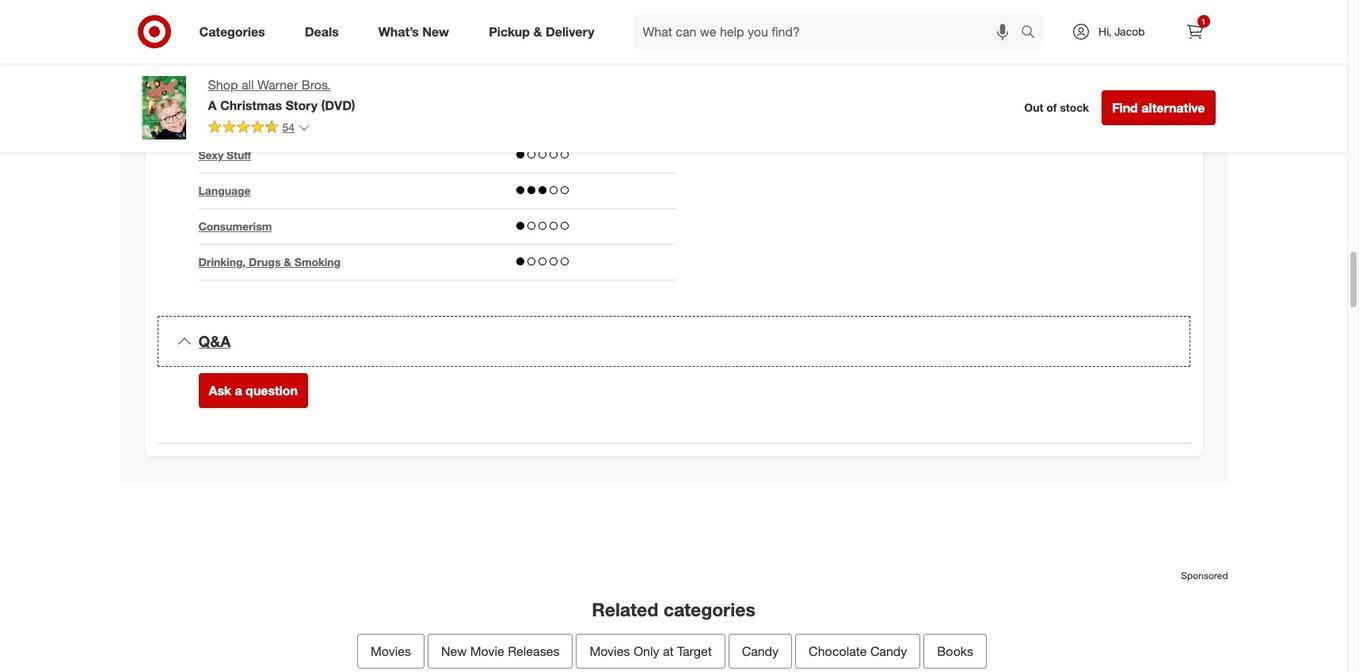 Task type: locate. For each thing, give the bounding box(es) containing it.
language button
[[198, 183, 251, 199]]

what's new
[[379, 23, 449, 39]]

candy right chocolate
[[871, 643, 907, 659]]

new
[[423, 23, 449, 39], [441, 643, 467, 659]]

new left the movie
[[441, 643, 467, 659]]

new inside the related categories region
[[441, 643, 467, 659]]

2 vertical spatial &
[[284, 255, 291, 269]]

scariness
[[257, 113, 309, 126]]

1 horizontal spatial candy
[[871, 643, 907, 659]]

related categories region
[[119, 507, 1228, 671]]

releases
[[508, 643, 560, 659]]

positive for positive messages
[[198, 41, 240, 55]]

new right what's
[[423, 23, 449, 39]]

0 vertical spatial positive
[[198, 41, 240, 55]]

ask a question
[[209, 383, 298, 399]]

1 movies from the left
[[371, 643, 411, 659]]

1 positive from the top
[[198, 41, 240, 55]]

pickup & delivery link
[[475, 14, 614, 49]]

deals link
[[291, 14, 359, 49]]

54 link
[[208, 120, 311, 138]]

0 vertical spatial new
[[423, 23, 449, 39]]

movies for movies only at target
[[590, 643, 630, 659]]

movies inside movies "link"
[[371, 643, 411, 659]]

chocolate candy link
[[796, 634, 921, 669]]

2 movies from the left
[[590, 643, 630, 659]]

language
[[198, 184, 251, 197]]

new movie releases
[[441, 643, 560, 659]]

1 vertical spatial new
[[441, 643, 467, 659]]

violence
[[198, 113, 243, 126]]

0 horizontal spatial &
[[247, 113, 254, 126]]

1 vertical spatial positive
[[198, 77, 240, 91]]

drinking, drugs & smoking
[[198, 255, 341, 269]]

a
[[235, 383, 242, 399]]

consumerism button
[[198, 219, 272, 235]]

hi, jacob
[[1099, 25, 1145, 38]]

drinking, drugs & smoking button
[[198, 254, 341, 270]]

drugs
[[249, 255, 281, 269]]

candy link
[[729, 634, 792, 669]]

sexy stuff button
[[198, 148, 251, 163]]

& right the pickup
[[534, 23, 542, 39]]

&
[[534, 23, 542, 39], [247, 113, 254, 126], [284, 255, 291, 269]]

candy
[[742, 643, 779, 659], [871, 643, 907, 659]]

pickup & delivery
[[489, 23, 595, 39]]

sexy
[[198, 148, 224, 162]]

0 horizontal spatial movies
[[371, 643, 411, 659]]

search
[[1014, 25, 1052, 41]]

movies inside movies only at target link
[[590, 643, 630, 659]]

positive for positive role models
[[198, 77, 240, 91]]

warner
[[257, 77, 298, 93]]

ask
[[209, 383, 231, 399]]

0 vertical spatial &
[[534, 23, 542, 39]]

positive down categories
[[198, 41, 240, 55]]

violence & scariness button
[[198, 112, 309, 128]]

movies only at target link
[[576, 634, 726, 669]]

christmas
[[220, 97, 282, 113]]

find alternative button
[[1102, 90, 1216, 125]]

delivery
[[546, 23, 595, 39]]

1
[[1202, 17, 1206, 26]]

positive messages button
[[198, 41, 297, 56]]

1 link
[[1178, 14, 1213, 49]]

smoking
[[295, 255, 341, 269]]

positive up the a
[[198, 77, 240, 91]]

positive
[[198, 41, 240, 55], [198, 77, 240, 91]]

story
[[286, 97, 318, 113]]

0 horizontal spatial candy
[[742, 643, 779, 659]]

movie
[[470, 643, 505, 659]]

& right violence
[[247, 113, 254, 126]]

movies only at target
[[590, 643, 712, 659]]

movies for movies
[[371, 643, 411, 659]]

2 positive from the top
[[198, 77, 240, 91]]

pickup
[[489, 23, 530, 39]]

hi,
[[1099, 25, 1112, 38]]

movies
[[371, 643, 411, 659], [590, 643, 630, 659]]

messages
[[243, 41, 297, 55]]

jacob
[[1115, 25, 1145, 38]]

2 horizontal spatial &
[[534, 23, 542, 39]]

1 horizontal spatial &
[[284, 255, 291, 269]]

candy right target
[[742, 643, 779, 659]]

& right drugs
[[284, 255, 291, 269]]

1 vertical spatial &
[[247, 113, 254, 126]]

1 horizontal spatial movies
[[590, 643, 630, 659]]

what's new link
[[365, 14, 469, 49]]

stock
[[1060, 101, 1089, 114]]

shop all warner bros. a christmas story (dvd)
[[208, 77, 355, 113]]

what's
[[379, 23, 419, 39]]

role
[[243, 77, 267, 91]]



Task type: vqa. For each thing, say whether or not it's contained in the screenshot.
Deals
yes



Task type: describe. For each thing, give the bounding box(es) containing it.
1 candy from the left
[[742, 643, 779, 659]]

stuff
[[227, 148, 251, 162]]

search button
[[1014, 14, 1052, 52]]

sexy stuff
[[198, 148, 251, 162]]

alternative
[[1142, 100, 1205, 116]]

target
[[677, 643, 712, 659]]

find
[[1112, 100, 1138, 116]]

of
[[1047, 101, 1057, 114]]

models
[[270, 77, 308, 91]]

categories
[[199, 23, 265, 39]]

shop
[[208, 77, 238, 93]]

find alternative
[[1112, 100, 1205, 116]]

only
[[634, 643, 660, 659]]

violence & scariness
[[198, 113, 309, 126]]

bros.
[[302, 77, 331, 93]]

sponsored
[[1182, 570, 1228, 582]]

54
[[282, 120, 295, 134]]

positive role models button
[[198, 76, 308, 92]]

(dvd)
[[321, 97, 355, 113]]

q&a button
[[157, 316, 1190, 367]]

What can we help you find? suggestions appear below search field
[[633, 14, 1025, 49]]

related categories
[[592, 598, 756, 621]]

drinking,
[[198, 255, 246, 269]]

categories link
[[186, 14, 285, 49]]

positive role models
[[198, 77, 308, 91]]

& for pickup
[[534, 23, 542, 39]]

chocolate candy
[[809, 643, 907, 659]]

at
[[663, 643, 674, 659]]

q&a
[[198, 332, 231, 350]]

question
[[246, 383, 298, 399]]

out of stock
[[1025, 101, 1089, 114]]

all
[[242, 77, 254, 93]]

books link
[[924, 634, 987, 669]]

chocolate
[[809, 643, 867, 659]]

a
[[208, 97, 217, 113]]

new movie releases link
[[428, 634, 573, 669]]

out
[[1025, 101, 1044, 114]]

image of a christmas story (dvd) image
[[132, 76, 195, 139]]

positive messages
[[198, 41, 297, 55]]

consumerism
[[198, 220, 272, 233]]

movies link
[[357, 634, 425, 669]]

ask a question button
[[198, 373, 308, 408]]

categories
[[664, 598, 756, 621]]

books
[[938, 643, 974, 659]]

deals
[[305, 23, 339, 39]]

2 candy from the left
[[871, 643, 907, 659]]

related
[[592, 598, 659, 621]]

& for violence
[[247, 113, 254, 126]]



